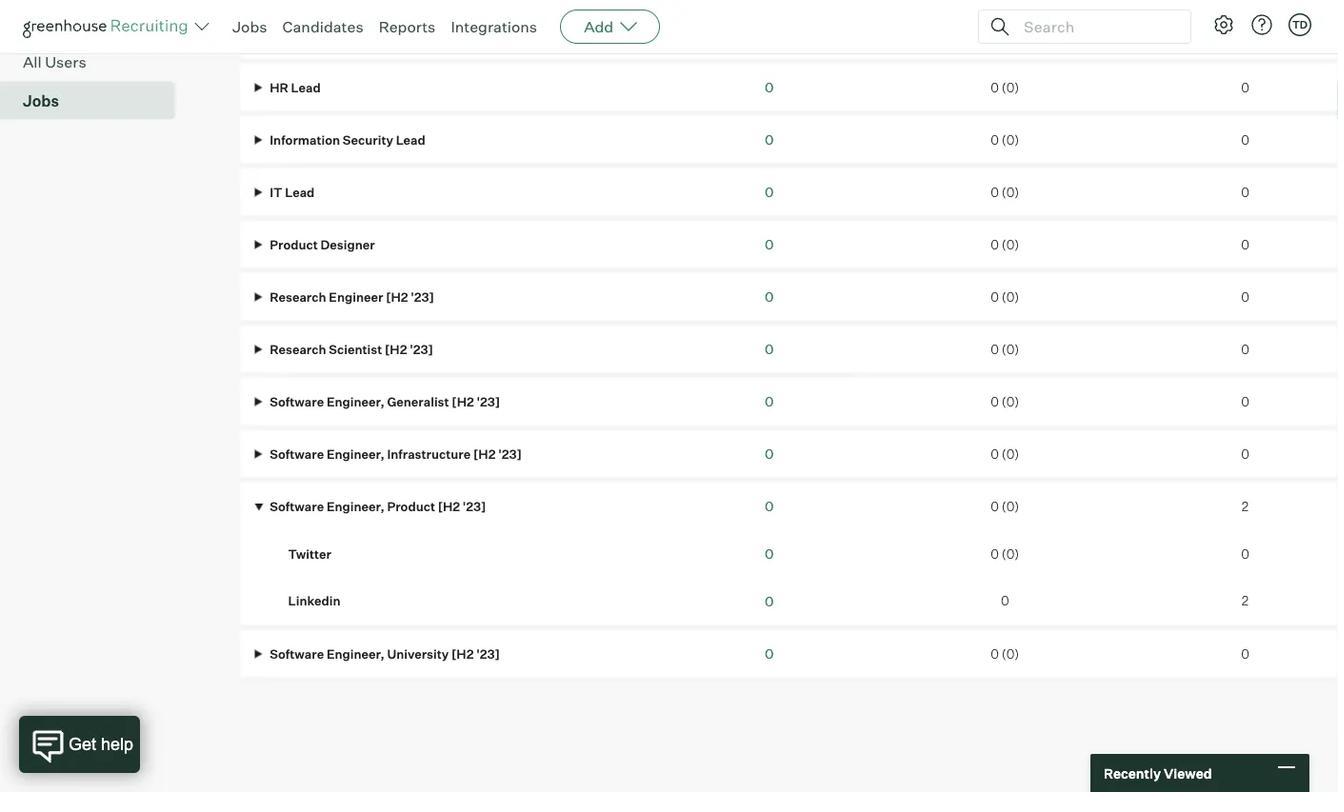 Task type: locate. For each thing, give the bounding box(es) containing it.
0 link for software engineer, infrastructure [h2 '23]
[[765, 446, 774, 463]]

1 (0) from the top
[[1002, 28, 1019, 43]]

1 vertical spatial 2
[[1242, 594, 1249, 609]]

reports link
[[379, 17, 436, 36]]

4 engineer, from the top
[[327, 647, 384, 662]]

research
[[270, 289, 326, 305], [270, 342, 326, 357]]

greenhouse recruiting image
[[23, 15, 194, 38]]

3 (0) from the top
[[1002, 132, 1019, 148]]

1 0 (0) from the top
[[991, 28, 1019, 43]]

engineer, for infrastructure
[[327, 447, 384, 462]]

0 vertical spatial lead
[[291, 80, 321, 95]]

2 0 2
[[1241, 499, 1249, 609]]

7 0 (0) from the top
[[991, 342, 1019, 357]]

[h2 right generalist
[[452, 394, 474, 409]]

software for software engineer, infrastructure [h2 '23]
[[270, 447, 324, 462]]

'23] for product
[[463, 499, 486, 515]]

3 engineer, from the top
[[327, 499, 384, 515]]

1 2 from the top
[[1242, 499, 1249, 515]]

2 vertical spatial product
[[387, 499, 435, 515]]

0 vertical spatial jobs
[[232, 17, 267, 36]]

add
[[584, 17, 614, 36]]

'23] for generalist
[[477, 394, 500, 409]]

product down software engineer, infrastructure [h2 '23]
[[387, 499, 435, 515]]

2 0 (0) from the top
[[991, 80, 1019, 95]]

information security lead
[[267, 132, 426, 148]]

8 0 (0) from the top
[[991, 394, 1019, 409]]

lead right it
[[285, 185, 315, 200]]

privacy
[[484, 28, 529, 43]]

4 (0) from the top
[[1002, 185, 1019, 200]]

jobs link
[[232, 17, 267, 36], [23, 90, 168, 113]]

jobs
[[232, 17, 267, 36], [23, 92, 59, 111]]

engineer, up twitter
[[327, 499, 384, 515]]

5 0 link from the top
[[765, 289, 774, 305]]

0 (0)
[[991, 28, 1019, 43], [991, 80, 1019, 95], [991, 132, 1019, 148], [991, 185, 1019, 200], [991, 237, 1019, 252], [991, 289, 1019, 305], [991, 342, 1019, 357], [991, 394, 1019, 409], [991, 447, 1019, 462], [991, 499, 1019, 515], [991, 547, 1019, 562], [991, 647, 1019, 662]]

9 0 link from the top
[[765, 498, 774, 515]]

11 (0) from the top
[[1002, 547, 1019, 562]]

recently
[[1104, 765, 1161, 782]]

12 0 link from the top
[[765, 646, 774, 663]]

engineer, up software engineer, product [h2 '23]
[[327, 447, 384, 462]]

12 0 (0) from the top
[[991, 647, 1019, 662]]

[h2 right university
[[451, 647, 474, 662]]

1 research from the top
[[270, 289, 326, 305]]

2 0 link from the top
[[765, 132, 774, 148]]

research left the "scientist"
[[270, 342, 326, 357]]

add button
[[560, 10, 660, 44]]

0 (0) for software engineer, university [h2 '23]
[[991, 647, 1019, 662]]

security
[[343, 132, 393, 148]]

'23] right generalist
[[477, 394, 500, 409]]

[h2 right infrastructure
[[473, 447, 496, 462]]

8 (0) from the top
[[1002, 394, 1019, 409]]

product left &
[[421, 28, 470, 43]]

5 0 (0) from the top
[[991, 237, 1019, 252]]

(0) for product designer
[[1002, 237, 1019, 252]]

research down product designer
[[270, 289, 326, 305]]

designer
[[321, 237, 375, 252]]

11 0 link from the top
[[765, 594, 774, 610]]

[h2
[[386, 289, 408, 305], [385, 342, 407, 357], [452, 394, 474, 409], [473, 447, 496, 462], [438, 499, 460, 515], [451, 647, 474, 662]]

4 0 (0) from the top
[[991, 185, 1019, 200]]

2
[[1242, 499, 1249, 515], [1242, 594, 1249, 609]]

software
[[270, 394, 324, 409], [270, 447, 324, 462], [270, 499, 324, 515], [270, 647, 324, 662]]

0 link
[[765, 79, 774, 96], [765, 132, 774, 148], [765, 184, 774, 201], [765, 236, 774, 253], [765, 289, 774, 305], [765, 341, 774, 358], [765, 394, 774, 410], [765, 446, 774, 463], [765, 498, 774, 515], [765, 546, 774, 563], [765, 594, 774, 610], [765, 646, 774, 663]]

7 (0) from the top
[[1002, 342, 1019, 357]]

jobs link left deputy
[[232, 17, 267, 36]]

[h2 for university
[[451, 647, 474, 662]]

research for scientist
[[270, 342, 326, 357]]

engineer
[[329, 289, 383, 305]]

6 0 (0) from the top
[[991, 289, 1019, 305]]

12 (0) from the top
[[1002, 647, 1019, 662]]

infrastructure
[[387, 447, 471, 462]]

jobs link down all users link
[[23, 90, 168, 113]]

6 0 link from the top
[[765, 341, 774, 358]]

[h2 for infrastructure
[[473, 447, 496, 462]]

all users
[[23, 53, 86, 72]]

1 vertical spatial research
[[270, 342, 326, 357]]

(0) for software engineer, infrastructure [h2 '23]
[[1002, 447, 1019, 462]]

all users link
[[23, 51, 168, 74]]

[h2 for product
[[438, 499, 460, 515]]

4 0 link from the top
[[765, 236, 774, 253]]

product down it lead
[[270, 237, 318, 252]]

counsel,
[[366, 28, 419, 43]]

[h2 down infrastructure
[[438, 499, 460, 515]]

hr lead
[[267, 80, 321, 95]]

all
[[23, 53, 42, 72]]

2 engineer, from the top
[[327, 447, 384, 462]]

(0) for research engineer [h2 '23]
[[1002, 289, 1019, 305]]

'23] down infrastructure
[[463, 499, 486, 515]]

9 0 (0) from the top
[[991, 447, 1019, 462]]

research scientist [h2 '23]
[[267, 342, 433, 357]]

2 (0) from the top
[[1002, 80, 1019, 95]]

3 0 (0) from the top
[[991, 132, 1019, 148]]

engineer, down the "scientist"
[[327, 394, 384, 409]]

0 vertical spatial product
[[421, 28, 470, 43]]

0 vertical spatial research
[[270, 289, 326, 305]]

9 (0) from the top
[[1002, 447, 1019, 462]]

jobs left deputy
[[232, 17, 267, 36]]

0 horizontal spatial jobs
[[23, 92, 59, 111]]

8 0 link from the top
[[765, 446, 774, 463]]

6 (0) from the top
[[1002, 289, 1019, 305]]

(0)
[[1002, 28, 1019, 43], [1002, 80, 1019, 95], [1002, 132, 1019, 148], [1002, 185, 1019, 200], [1002, 237, 1019, 252], [1002, 289, 1019, 305], [1002, 342, 1019, 357], [1002, 394, 1019, 409], [1002, 447, 1019, 462], [1002, 499, 1019, 515], [1002, 547, 1019, 562], [1002, 647, 1019, 662]]

jobs down all
[[23, 92, 59, 111]]

information
[[270, 132, 340, 148]]

0 (0) for deputy general counsel, product & privacy
[[991, 28, 1019, 43]]

'23]
[[411, 289, 434, 305], [410, 342, 433, 357], [477, 394, 500, 409], [498, 447, 522, 462], [463, 499, 486, 515], [476, 647, 500, 662]]

1 vertical spatial jobs link
[[23, 90, 168, 113]]

1 0 link from the top
[[765, 79, 774, 96]]

0
[[991, 28, 999, 43], [765, 79, 774, 96], [991, 80, 999, 95], [1241, 80, 1249, 95], [765, 132, 774, 148], [991, 132, 999, 148], [1241, 132, 1249, 148], [765, 184, 774, 201], [991, 185, 999, 200], [1241, 185, 1249, 200], [765, 236, 774, 253], [991, 237, 999, 252], [1241, 237, 1249, 252], [765, 289, 774, 305], [991, 289, 999, 305], [1241, 289, 1249, 305], [765, 341, 774, 358], [991, 342, 999, 357], [1241, 342, 1249, 357], [765, 394, 774, 410], [991, 394, 999, 409], [1241, 394, 1249, 409], [765, 446, 774, 463], [991, 447, 999, 462], [1241, 447, 1249, 462], [765, 498, 774, 515], [991, 499, 999, 515], [765, 546, 774, 563], [991, 547, 999, 562], [1241, 547, 1249, 562], [765, 594, 774, 610], [1001, 594, 1009, 609], [765, 646, 774, 663], [991, 647, 999, 662], [1241, 647, 1249, 662]]

4 software from the top
[[270, 647, 324, 662]]

2 research from the top
[[270, 342, 326, 357]]

7 0 link from the top
[[765, 394, 774, 410]]

1 engineer, from the top
[[327, 394, 384, 409]]

hr
[[270, 80, 288, 95]]

candidates
[[282, 17, 363, 36]]

lead for hr lead
[[291, 80, 321, 95]]

5 (0) from the top
[[1002, 237, 1019, 252]]

engineer, left university
[[327, 647, 384, 662]]

1 horizontal spatial jobs
[[232, 17, 267, 36]]

lead
[[291, 80, 321, 95], [396, 132, 426, 148], [285, 185, 315, 200]]

(0) for it lead
[[1002, 185, 1019, 200]]

2 software from the top
[[270, 447, 324, 462]]

university
[[387, 647, 449, 662]]

3 software from the top
[[270, 499, 324, 515]]

engineer, for university
[[327, 647, 384, 662]]

'23] right infrastructure
[[498, 447, 522, 462]]

product
[[421, 28, 470, 43], [270, 237, 318, 252], [387, 499, 435, 515]]

0 (0) for hr lead
[[991, 80, 1019, 95]]

0 vertical spatial 2
[[1242, 499, 1249, 515]]

0 horizontal spatial jobs link
[[23, 90, 168, 113]]

1 software from the top
[[270, 394, 324, 409]]

'23] up generalist
[[410, 342, 433, 357]]

2 vertical spatial lead
[[285, 185, 315, 200]]

0 vertical spatial jobs link
[[232, 17, 267, 36]]

lead right security
[[396, 132, 426, 148]]

(0) for software engineer, generalist [h2 '23]
[[1002, 394, 1019, 409]]

software engineer, generalist [h2 '23]
[[267, 394, 500, 409]]

lead right hr
[[291, 80, 321, 95]]

software for software engineer, product [h2 '23]
[[270, 499, 324, 515]]

'23] right university
[[476, 647, 500, 662]]

engineer,
[[327, 394, 384, 409], [327, 447, 384, 462], [327, 499, 384, 515], [327, 647, 384, 662]]

3 0 link from the top
[[765, 184, 774, 201]]

td button
[[1285, 10, 1315, 40]]

[h2 right the "scientist"
[[385, 342, 407, 357]]

my posts link
[[23, 12, 168, 34]]

1 vertical spatial product
[[270, 237, 318, 252]]

it
[[270, 185, 282, 200]]



Task type: vqa. For each thing, say whether or not it's contained in the screenshot.
'Counsel,'
yes



Task type: describe. For each thing, give the bounding box(es) containing it.
my posts
[[23, 13, 88, 33]]

0 link for research scientist [h2 '23]
[[765, 341, 774, 358]]

0 (0) for software engineer, infrastructure [h2 '23]
[[991, 447, 1019, 462]]

11 0 (0) from the top
[[991, 547, 1019, 562]]

scientist
[[329, 342, 382, 357]]

0 (0) for software engineer, generalist [h2 '23]
[[991, 394, 1019, 409]]

engineer, for generalist
[[327, 394, 384, 409]]

10 (0) from the top
[[1002, 499, 1019, 515]]

0 link for product designer
[[765, 236, 774, 253]]

software engineer, infrastructure [h2 '23]
[[267, 447, 522, 462]]

posts
[[48, 13, 88, 33]]

software for software engineer, generalist [h2 '23]
[[270, 394, 324, 409]]

[h2 for generalist
[[452, 394, 474, 409]]

candidates link
[[282, 17, 363, 36]]

twitter
[[288, 547, 331, 562]]

0 (0) for product designer
[[991, 237, 1019, 252]]

configure image
[[1212, 13, 1235, 36]]

product designer
[[267, 237, 375, 252]]

users
[[45, 53, 86, 72]]

deputy
[[270, 28, 314, 43]]

0 link for research engineer [h2 '23]
[[765, 289, 774, 305]]

software for software engineer, university [h2 '23]
[[270, 647, 324, 662]]

it lead
[[267, 185, 315, 200]]

reports
[[379, 17, 436, 36]]

10 0 link from the top
[[765, 546, 774, 563]]

my
[[23, 13, 45, 33]]

software engineer, university [h2 '23]
[[267, 647, 500, 662]]

lead for it lead
[[285, 185, 315, 200]]

(0) for research scientist [h2 '23]
[[1002, 342, 1019, 357]]

recently viewed
[[1104, 765, 1212, 782]]

0 link for information security lead
[[765, 132, 774, 148]]

1 horizontal spatial jobs link
[[232, 17, 267, 36]]

0 link for software engineer, generalist [h2 '23]
[[765, 394, 774, 410]]

0 (0) for research engineer [h2 '23]
[[991, 289, 1019, 305]]

(0) for information security lead
[[1002, 132, 1019, 148]]

linkedin
[[288, 594, 341, 609]]

(0) for hr lead
[[1002, 80, 1019, 95]]

1 vertical spatial lead
[[396, 132, 426, 148]]

0 link for it lead
[[765, 184, 774, 201]]

deputy general counsel, product & privacy
[[267, 28, 529, 43]]

integrations
[[451, 17, 537, 36]]

10 0 (0) from the top
[[991, 499, 1019, 515]]

td
[[1292, 18, 1308, 31]]

0 0 0
[[765, 498, 774, 610]]

research engineer [h2 '23]
[[267, 289, 434, 305]]

[h2 right engineer
[[386, 289, 408, 305]]

research for engineer
[[270, 289, 326, 305]]

generalist
[[387, 394, 449, 409]]

integrations link
[[451, 17, 537, 36]]

'23] for university
[[476, 647, 500, 662]]

2 2 from the top
[[1242, 594, 1249, 609]]

0 link for software engineer, university [h2 '23]
[[765, 646, 774, 663]]

1 vertical spatial jobs
[[23, 92, 59, 111]]

general
[[316, 28, 363, 43]]

engineer, for product
[[327, 499, 384, 515]]

&
[[472, 28, 482, 43]]

0 link for hr lead
[[765, 79, 774, 96]]

'23] for infrastructure
[[498, 447, 522, 462]]

'23] right engineer
[[411, 289, 434, 305]]

0 (0) for research scientist [h2 '23]
[[991, 342, 1019, 357]]

td button
[[1289, 13, 1311, 36]]

0 (0) for it lead
[[991, 185, 1019, 200]]

software engineer, product [h2 '23]
[[267, 499, 486, 515]]

Search text field
[[1019, 13, 1173, 40]]

0 (0) for information security lead
[[991, 132, 1019, 148]]

(0) for deputy general counsel, product & privacy
[[1002, 28, 1019, 43]]

viewed
[[1164, 765, 1212, 782]]

(0) for software engineer, university [h2 '23]
[[1002, 647, 1019, 662]]



